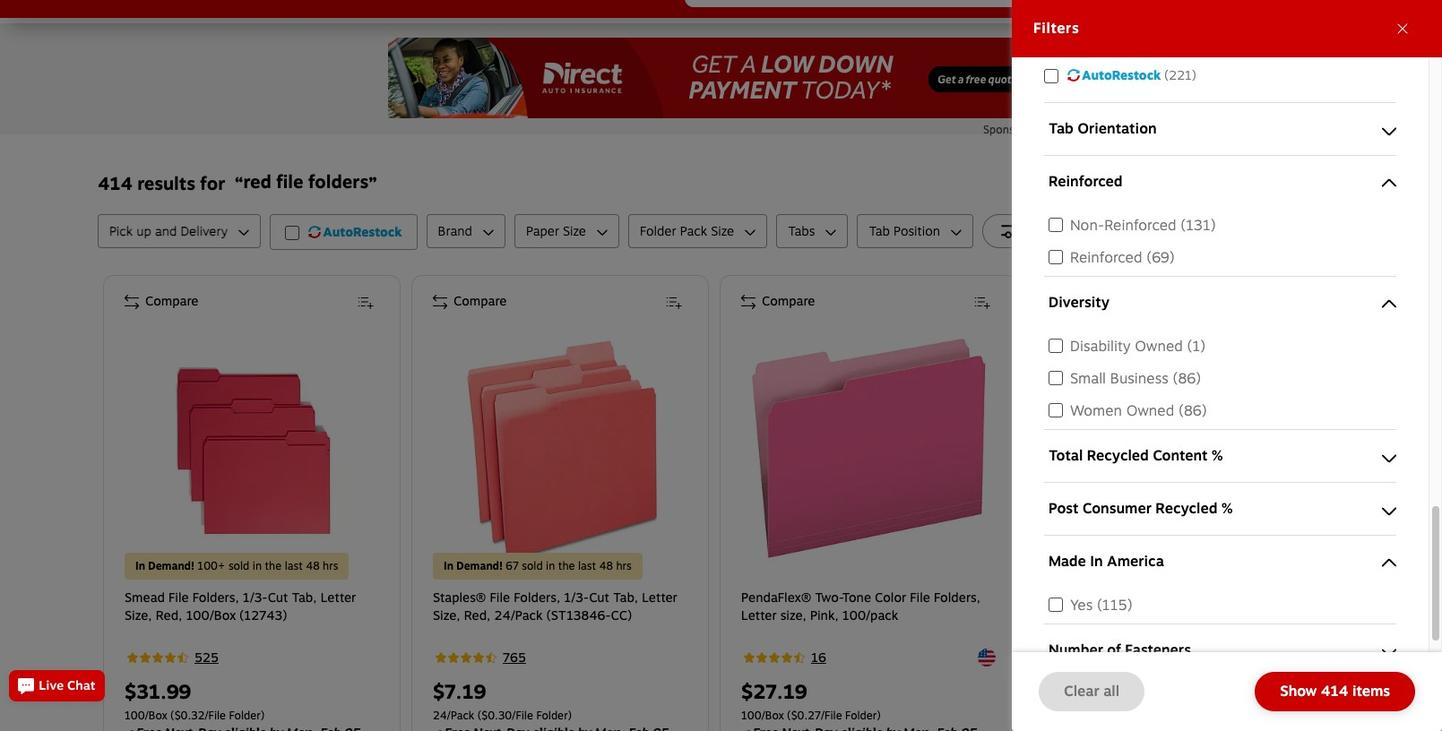 Task type: vqa. For each thing, say whether or not it's contained in the screenshot.
'Includes' on the left of page
no



Task type: describe. For each thing, give the bounding box(es) containing it.
1 vertical spatial reinforced
[[1105, 215, 1177, 237]]

disability owned (1)
[[1070, 336, 1206, 358]]

smead file folders, 1/3-cut tab, letter size, red, 100/box (12743)
[[125, 589, 356, 626]]

skilcraft pressboard classification folder, letter size, 2 dividers, earth red (7530-00-990-8884) image
[[1050, 322, 1308, 580]]

main content containing $31.99
[[0, 0, 1442, 731]]

in for $7.19
[[546, 558, 555, 575]]

sold for $31.99
[[229, 558, 249, 575]]

pressboard
[[1118, 589, 1183, 608]]

100+
[[198, 558, 225, 575]]

number of fasteners button
[[1044, 625, 1397, 677]]

AutoRestock (221) checkbox
[[1044, 66, 1197, 85]]

two-
[[815, 589, 842, 608]]

women
[[1070, 401, 1122, 422]]

hrs for $31.99
[[323, 558, 338, 575]]

(st13846-
[[546, 607, 611, 626]]

414 inside 414 results for " red file folders "
[[98, 170, 133, 198]]

autorestock for autorestock ( 221 )
[[1082, 66, 1161, 85]]

file
[[276, 169, 304, 196]]

last for $31.99
[[285, 558, 303, 575]]

main element
[[142, 0, 393, 18]]

smead file folders, 1/3-cut tab, letter size, red, 100/box (12743) link
[[125, 589, 356, 626]]

765
[[503, 649, 526, 667]]

and
[[155, 222, 177, 241]]

tabs
[[788, 222, 815, 241]]

folders, for $31.99
[[192, 589, 239, 608]]

last for $7.19
[[578, 558, 596, 575]]

account element
[[676, 0, 1429, 12]]

folder,
[[1050, 607, 1090, 626]]

post
[[1049, 498, 1079, 520]]

small
[[1070, 368, 1106, 390]]

hrs for $7.19
[[616, 558, 632, 575]]

in for $7.19
[[444, 558, 454, 575]]

Type to Search. Use the down arrow to hear suggestions. text field
[[685, 0, 1108, 7]]

1/3- for $7.19
[[564, 589, 589, 608]]

filters inside all filters button
[[1045, 221, 1082, 240]]

pink,
[[810, 607, 839, 626]]

tab orientation button
[[1044, 103, 1397, 155]]

) for $31.99
[[261, 708, 265, 724]]

disability
[[1070, 336, 1131, 358]]

all
[[1026, 221, 1042, 240]]

classification
[[1187, 589, 1265, 608]]

100/box for $31.99
[[125, 708, 167, 724]]

post consumer recycled % button
[[1044, 483, 1397, 535]]

folders, inside pendaflex® two-tone color file folders, letter size, pink, 100/pack
[[934, 589, 981, 608]]

letter for $7.19
[[642, 589, 678, 608]]

list for diversity
[[1049, 336, 1374, 422]]

demand! for $7.19
[[456, 558, 503, 575]]

(69)
[[1147, 247, 1175, 269]]

in for $31.99
[[135, 558, 145, 575]]

$31.99
[[125, 678, 191, 708]]

$0.27/file
[[791, 708, 842, 724]]

owned for disability
[[1135, 336, 1183, 358]]

size, for $31.99
[[125, 607, 152, 626]]

total recycled content %
[[1049, 446, 1223, 467]]

cut for $7.19
[[589, 589, 610, 608]]

owned for women
[[1127, 401, 1175, 422]]

1 765 link from the left
[[433, 644, 528, 672]]

Reinforced (69) checkbox
[[1049, 247, 1374, 269]]

folders
[[308, 169, 369, 196]]

advertisement element
[[388, 37, 1041, 118]]

size, inside skilcraft pressboard classification folder, letter size, 2 dividers, earth red (7530-00-990-8884)
[[1133, 607, 1160, 626]]

2
[[1164, 607, 1172, 626]]

2 765 link from the left
[[501, 644, 528, 672]]

show
[[1280, 681, 1317, 703]]

total recycled content % button
[[1044, 430, 1397, 482]]

) for $7.19
[[568, 708, 572, 724]]

letter for $31.99
[[321, 589, 356, 608]]

in demand! 100+ sold in the last 48 hrs
[[135, 558, 338, 575]]

made
[[1049, 551, 1086, 573]]

100/box inside smead file folders, 1/3-cut tab, letter size, red, 100/box (12743)
[[186, 607, 236, 626]]

(115)
[[1097, 595, 1133, 617]]

paper
[[526, 222, 559, 241]]

autorestock ( 221 )
[[1082, 66, 1197, 85]]

folder for $27.19
[[845, 708, 877, 724]]

paper size
[[526, 222, 586, 241]]

reinforced for reinforced
[[1049, 171, 1123, 193]]

tab, for $31.99
[[292, 589, 317, 608]]

made in america
[[1049, 551, 1164, 573]]

Small Business (86) checkbox
[[1049, 368, 1374, 390]]

letter inside skilcraft pressboard classification folder, letter size, 2 dividers, earth red (7530-00-990-8884)
[[1094, 607, 1129, 626]]

sponsored
[[983, 121, 1038, 138]]

Yes (115) checkbox
[[1049, 595, 1374, 617]]

for
[[200, 170, 225, 198]]

earth
[[1231, 607, 1262, 626]]

color
[[875, 589, 906, 608]]

staples® file folders, 1/3-cut tab, letter size, red, 24/pack (st13846-cc) image
[[433, 322, 691, 580]]

sold for $7.19
[[522, 558, 543, 575]]

diversity
[[1049, 292, 1110, 314]]

up
[[137, 222, 151, 241]]

(86) for small business (86)
[[1173, 368, 1201, 390]]

position
[[894, 222, 940, 241]]

reinforced button
[[1044, 156, 1397, 208]]

$0.32/file
[[174, 708, 226, 724]]

in demand! 67 sold in the last 48 hrs
[[444, 558, 632, 575]]

compare for $27.19
[[762, 292, 815, 311]]

staples® file folders, 1/3-cut tab, letter size, red, 24/pack (st13846-cc)
[[433, 589, 678, 626]]

pendaflex®
[[741, 589, 811, 608]]

filters inside dialog
[[1034, 18, 1080, 39]]

consumer
[[1083, 498, 1152, 520]]

4 compare button from the left
[[1035, 289, 1138, 314]]

file for $31.99
[[168, 589, 189, 608]]

tab, for $7.19
[[613, 589, 638, 608]]

$27.19 100/box ( $0.27/file folder )
[[741, 678, 881, 724]]

letter for $27.19
[[741, 607, 777, 626]]

dividers,
[[1176, 607, 1227, 626]]

number of fasteners
[[1049, 640, 1191, 662]]

list for reinforced
[[1049, 215, 1374, 269]]

pendaflex® two-tone color file folders, letter size, pink, 100/pack link
[[741, 589, 981, 626]]

non-
[[1070, 215, 1105, 237]]

america
[[1107, 551, 1164, 573]]

$7.19 24/pack ( $0.30/file folder )
[[433, 678, 572, 724]]

( for $27.19
[[787, 708, 791, 724]]

skilcraft pressboard classification folder, letter size, 2 dividers, earth red (7530-00-990-8884)
[[1050, 589, 1288, 644]]

diversity button
[[1044, 277, 1397, 329]]

pick up and delivery
[[109, 222, 228, 241]]

( inside dialog
[[1164, 66, 1169, 85]]

Non-Reinforced (131) checkbox
[[1049, 215, 1374, 237]]

red file folders element
[[243, 169, 369, 198]]

2 525 link from the left
[[193, 644, 220, 672]]

dialog containing filters
[[1012, 0, 1442, 731]]

demand! for $31.99
[[148, 558, 194, 575]]

$15.79
[[1050, 678, 1116, 708]]

compare for $7.19
[[454, 292, 507, 311]]

compare for $31.99
[[145, 292, 198, 311]]

size,
[[780, 607, 807, 626]]

(131)
[[1181, 215, 1216, 237]]

recycled inside dropdown button
[[1156, 498, 1218, 520]]

file for $7.19
[[490, 589, 510, 608]]

$31.99 100/box ( $0.32/file folder )
[[125, 678, 265, 724]]



Task type: locate. For each thing, give the bounding box(es) containing it.
compare button for $7.19
[[419, 289, 521, 314]]

1 horizontal spatial 1/3-
[[564, 589, 589, 608]]

(7530-
[[1050, 625, 1091, 644]]

0 vertical spatial (86)
[[1173, 368, 1201, 390]]

folder pack size
[[640, 222, 734, 241]]

2 1/3- from the left
[[564, 589, 589, 608]]

) inside "$27.19 100/box ( $0.27/file folder )"
[[877, 708, 881, 724]]

0 horizontal spatial 414
[[98, 170, 133, 198]]

100/box up 525 at the left bottom of the page
[[186, 607, 236, 626]]

dialog
[[1012, 0, 1442, 731]]

compare
[[145, 292, 198, 311], [454, 292, 507, 311], [762, 292, 815, 311], [1070, 292, 1124, 311]]

reinforced up non-
[[1049, 171, 1123, 193]]

autorestock inside dialog
[[1082, 66, 1161, 85]]

% right "content"
[[1212, 446, 1223, 467]]

1 horizontal spatial size
[[711, 222, 734, 241]]

1 horizontal spatial in
[[546, 558, 555, 575]]

sold
[[229, 558, 249, 575], [522, 558, 543, 575]]

folders,
[[192, 589, 239, 608], [514, 589, 561, 608], [934, 589, 981, 608]]

"
[[369, 170, 377, 198]]

show 414 items button
[[1255, 672, 1415, 712]]

16
[[811, 649, 826, 667]]

tab position
[[869, 222, 940, 241]]

cut for $31.99
[[268, 589, 288, 608]]

2 folders, from the left
[[514, 589, 561, 608]]

1/3- for $31.99
[[243, 589, 268, 608]]

cut inside staples® file folders, 1/3-cut tab, letter size, red, 24/pack (st13846-cc)
[[589, 589, 610, 608]]

file right color
[[910, 589, 930, 608]]

2 list from the top
[[1049, 336, 1374, 422]]

) inside dialog
[[1192, 66, 1197, 85]]

1 vertical spatial (86)
[[1179, 401, 1207, 422]]

compare button
[[110, 289, 213, 314], [419, 289, 521, 314], [727, 289, 830, 314], [1035, 289, 1138, 314]]

file right smead
[[168, 589, 189, 608]]

Disability Owned (1) checkbox
[[1049, 336, 1374, 358]]

1 size from the left
[[563, 222, 586, 241]]

cut down in demand! 100+ sold in the last 48 hrs
[[268, 589, 288, 608]]

1/3- down in demand! 100+ sold in the last 48 hrs
[[243, 589, 268, 608]]

size, left the 2
[[1133, 607, 1160, 626]]

( inside "$27.19 100/box ( $0.27/file folder )"
[[787, 708, 791, 724]]

2 sold from the left
[[522, 558, 543, 575]]

autorestock up orientation
[[1082, 66, 1161, 85]]

48
[[306, 558, 320, 575], [599, 558, 613, 575]]

1 tab, from the left
[[292, 589, 317, 608]]

filters right all
[[1045, 221, 1082, 240]]

size
[[563, 222, 586, 241], [711, 222, 734, 241]]

all filters button
[[982, 214, 1101, 248]]

0 horizontal spatial file
[[168, 589, 189, 608]]

red, inside smead file folders, 1/3-cut tab, letter size, red, 100/box (12743)
[[156, 607, 182, 626]]

765 link
[[433, 644, 528, 672], [501, 644, 528, 672]]

0 horizontal spatial tab
[[869, 222, 890, 241]]

0 horizontal spatial red,
[[156, 607, 182, 626]]

red
[[1266, 607, 1288, 626]]

0 vertical spatial owned
[[1135, 336, 1183, 358]]

3 compare button from the left
[[727, 289, 830, 314]]

1 horizontal spatial tab
[[1049, 118, 1074, 140]]

1 horizontal spatial sold
[[522, 558, 543, 575]]

tab, right the (st13846-
[[613, 589, 638, 608]]

fasteners
[[1125, 640, 1191, 662]]

00-
[[1091, 625, 1114, 644]]

0 vertical spatial %
[[1212, 446, 1223, 467]]

AutoRestock checkbox
[[285, 223, 402, 242]]

0 horizontal spatial 48
[[306, 558, 320, 575]]

2 in from the left
[[546, 558, 555, 575]]

show 414 items
[[1280, 681, 1390, 703]]

0 horizontal spatial 1/3-
[[243, 589, 268, 608]]

100/box inside $31.99 100/box ( $0.32/file folder )
[[125, 708, 167, 724]]

1 demand! from the left
[[148, 558, 194, 575]]

list
[[1049, 215, 1374, 269], [1049, 336, 1374, 422]]

) right $0.32/file
[[261, 708, 265, 724]]

0 horizontal spatial sold
[[229, 558, 249, 575]]

1 horizontal spatial recycled
[[1156, 498, 1218, 520]]

1 list from the top
[[1049, 215, 1374, 269]]

last up the (st13846-
[[578, 558, 596, 575]]

1 vertical spatial 414
[[1321, 681, 1349, 703]]

compare down pick up and delivery
[[145, 292, 198, 311]]

size, inside staples® file folders, 1/3-cut tab, letter size, red, 24/pack (st13846-cc)
[[433, 607, 460, 626]]

size, for $7.19
[[433, 607, 460, 626]]

100/pack
[[843, 607, 898, 626]]

1 5 link from the left
[[1050, 644, 1129, 672]]

last
[[285, 558, 303, 575], [578, 558, 596, 575]]

2 hrs from the left
[[616, 558, 632, 575]]

sort
[[1082, 175, 1105, 193]]

reinforced up reinforced (69) in the right of the page
[[1105, 215, 1177, 237]]

1 horizontal spatial hrs
[[616, 558, 632, 575]]

765 link up $7.19 24/pack ( $0.30/file folder )
[[501, 644, 528, 672]]

demand!
[[148, 558, 194, 575], [456, 558, 503, 575]]

list containing non-reinforced (131)
[[1049, 215, 1374, 269]]

business
[[1110, 368, 1169, 390]]

1 horizontal spatial in
[[444, 558, 454, 575]]

letter inside pendaflex® two-tone color file folders, letter size, pink, 100/pack
[[741, 607, 777, 626]]

1 vertical spatial tab
[[869, 222, 890, 241]]

in for $31.99
[[253, 558, 262, 575]]

size, up $31.99
[[125, 607, 152, 626]]

414 right the "show"
[[1321, 681, 1349, 703]]

1 1/3- from the left
[[243, 589, 268, 608]]

0 vertical spatial 414
[[98, 170, 133, 198]]

in right '67' on the left bottom
[[546, 558, 555, 575]]

filters down account element
[[1034, 18, 1080, 39]]

( inside $31.99 100/box ( $0.32/file folder )
[[170, 708, 174, 724]]

16 link down pink,
[[809, 644, 828, 672]]

filters region
[[0, 0, 1442, 731]]

990-
[[1113, 625, 1143, 644]]

reinforced down non-
[[1070, 247, 1142, 269]]

1 compare button from the left
[[110, 289, 213, 314]]

folder inside $7.19 24/pack ( $0.30/file folder )
[[536, 708, 568, 724]]

in up smead
[[135, 558, 145, 575]]

smead file folders, 1/3-cut tab, letter size, red, 100/box (12743) image
[[125, 322, 383, 580]]

1 cut from the left
[[268, 589, 288, 608]]

2 horizontal spatial in
[[1090, 551, 1103, 573]]

letter inside staples® file folders, 1/3-cut tab, letter size, red, 24/pack (st13846-cc)
[[642, 589, 678, 608]]

size, inside smead file folders, 1/3-cut tab, letter size, red, 100/box (12743)
[[125, 607, 152, 626]]

67
[[506, 558, 519, 575]]

folder right $0.27/file
[[845, 708, 877, 724]]

owned left (1)
[[1135, 336, 1183, 358]]

24/pack inside staples® file folders, 1/3-cut tab, letter size, red, 24/pack (st13846-cc)
[[494, 607, 543, 626]]

1 hrs from the left
[[323, 558, 338, 575]]

demand! left '67' on the left bottom
[[456, 558, 503, 575]]

1 vertical spatial recycled
[[1156, 498, 1218, 520]]

1 horizontal spatial 24/pack
[[494, 607, 543, 626]]

2 compare from the left
[[454, 292, 507, 311]]

0 vertical spatial 24/pack
[[494, 607, 543, 626]]

221
[[1169, 66, 1192, 85]]

24/pack up "765"
[[494, 607, 543, 626]]

folder inside "$27.19 100/box ( $0.27/file folder )"
[[845, 708, 877, 724]]

525 link
[[125, 644, 220, 672], [193, 644, 220, 672]]

compare down brand
[[454, 292, 507, 311]]

) for $27.19
[[877, 708, 881, 724]]

765 link up $7.19
[[433, 644, 528, 672]]

0 horizontal spatial autorestock
[[323, 223, 402, 242]]

24/pack
[[494, 607, 543, 626], [433, 708, 474, 724]]

100/box inside "$27.19 100/box ( $0.27/file folder )"
[[741, 708, 784, 724]]

all filters
[[1026, 221, 1082, 240]]

1/3- inside staples® file folders, 1/3-cut tab, letter size, red, 24/pack (st13846-cc)
[[564, 589, 589, 608]]

tab,
[[292, 589, 317, 608], [613, 589, 638, 608]]

compare button for $27.19
[[727, 289, 830, 314]]

1 vertical spatial autorestock
[[323, 223, 402, 242]]

% for total recycled content %
[[1212, 446, 1223, 467]]

compare up disability
[[1070, 292, 1124, 311]]

file down '67' on the left bottom
[[490, 589, 510, 608]]

) up the tab orientation dropdown button
[[1192, 66, 1197, 85]]

3 size, from the left
[[1133, 607, 1160, 626]]

1 folders, from the left
[[192, 589, 239, 608]]

post consumer recycled %
[[1049, 498, 1233, 520]]

reinforced (69)
[[1070, 247, 1175, 269]]

1 horizontal spatial folders,
[[514, 589, 561, 608]]

0 vertical spatial tab
[[1049, 118, 1074, 140]]

compare button down and
[[110, 289, 213, 314]]

letter inside smead file folders, 1/3-cut tab, letter size, red, 100/box (12743)
[[321, 589, 356, 608]]

414 up pick
[[98, 170, 133, 198]]

0 horizontal spatial the
[[265, 558, 282, 575]]

0 horizontal spatial size,
[[125, 607, 152, 626]]

( for $31.99
[[170, 708, 174, 724]]

show 414 items region
[[1012, 653, 1442, 731]]

1 sold from the left
[[229, 558, 249, 575]]

live chat icon, click to open the live chat pane. image
[[0, 664, 114, 714]]

2 red, from the left
[[464, 607, 491, 626]]

16 link up $27.19
[[741, 644, 828, 672]]

tab orientation
[[1049, 118, 1157, 140]]

compare down tabs
[[762, 292, 815, 311]]

file inside smead file folders, 1/3-cut tab, letter size, red, 100/box (12743)
[[168, 589, 189, 608]]

0 horizontal spatial demand!
[[148, 558, 194, 575]]

folders, inside smead file folders, 1/3-cut tab, letter size, red, 100/box (12743)
[[192, 589, 239, 608]]

in
[[1090, 551, 1103, 573], [135, 558, 145, 575], [444, 558, 454, 575]]

made in america button
[[1044, 536, 1397, 588]]

1 horizontal spatial 48
[[599, 558, 613, 575]]

2 16 link from the left
[[809, 644, 828, 672]]

5
[[1120, 649, 1128, 667]]

demand! left 100+
[[148, 558, 194, 575]]

None search field
[[685, 0, 1108, 7]]

525
[[195, 649, 219, 667]]

1 horizontal spatial the
[[558, 558, 575, 575]]

1 file from the left
[[168, 589, 189, 608]]

1 vertical spatial filters
[[1045, 221, 1082, 240]]

sold right '67' on the left bottom
[[522, 558, 543, 575]]

tab inside dropdown button
[[1049, 118, 1074, 140]]

sold right 100+
[[229, 558, 249, 575]]

0 vertical spatial filters
[[1034, 18, 1080, 39]]

pack
[[680, 222, 707, 241]]

0 horizontal spatial in
[[253, 558, 262, 575]]

2 horizontal spatial file
[[910, 589, 930, 608]]

non-reinforced (131)
[[1070, 215, 1216, 237]]

owned down business
[[1127, 401, 1175, 422]]

size right pack
[[711, 222, 734, 241]]

red
[[243, 169, 271, 196]]

1 horizontal spatial last
[[578, 558, 596, 575]]

compare button down brand
[[419, 289, 521, 314]]

1 size, from the left
[[125, 607, 152, 626]]

folder right $0.32/file
[[229, 708, 261, 724]]

folder inside $31.99 100/box ( $0.32/file folder )
[[229, 708, 261, 724]]

letter left size,
[[741, 607, 777, 626]]

list containing disability owned (1)
[[1049, 336, 1374, 422]]

cut left "cc)"
[[589, 589, 610, 608]]

48 for $31.99
[[306, 558, 320, 575]]

1/3- left "cc)"
[[564, 589, 589, 608]]

recycled down women owned (86)
[[1087, 446, 1149, 467]]

(86) down small business (86) option
[[1179, 401, 1207, 422]]

3 file from the left
[[910, 589, 930, 608]]

size right paper
[[563, 222, 586, 241]]

staples®
[[433, 589, 486, 608]]

2 file from the left
[[490, 589, 510, 608]]

48 up "cc)"
[[599, 558, 613, 575]]

2 vertical spatial reinforced
[[1070, 247, 1142, 269]]

compare button up disability
[[1035, 289, 1138, 314]]

red, for $31.99
[[156, 607, 182, 626]]

100/box left $0.27/file
[[741, 708, 784, 724]]

tab for tab position
[[869, 222, 890, 241]]

1 vertical spatial list
[[1049, 336, 1374, 422]]

0 horizontal spatial tab,
[[292, 589, 317, 608]]

414 results for " red file folders "
[[98, 169, 377, 198]]

top
[[1378, 694, 1396, 708]]

0 horizontal spatial cut
[[268, 589, 288, 608]]

1 vertical spatial 24/pack
[[433, 708, 474, 724]]

pendaflex® two-tone color file folders, letter size, pink, 100/pack image
[[741, 322, 1000, 580]]

2 size, from the left
[[433, 607, 460, 626]]

brand
[[438, 222, 472, 241]]

3 compare from the left
[[762, 292, 815, 311]]

by
[[1108, 175, 1122, 193]]

1 compare from the left
[[145, 292, 198, 311]]

(86) down (1)
[[1173, 368, 1201, 390]]

2 5 link from the left
[[1118, 644, 1129, 672]]

of
[[1107, 640, 1121, 662]]

Women Owned (86) checkbox
[[1049, 401, 1374, 422]]

$7.19
[[433, 678, 486, 708]]

folder for $31.99
[[229, 708, 261, 724]]

compare button for $31.99
[[110, 289, 213, 314]]

100/box for $27.19
[[741, 708, 784, 724]]

folder right $0.30/file
[[536, 708, 568, 724]]

414
[[98, 170, 133, 198], [1321, 681, 1349, 703]]

) inside $7.19 24/pack ( $0.30/file folder )
[[568, 708, 572, 724]]

1 red, from the left
[[156, 607, 182, 626]]

tab, inside staples® file folders, 1/3-cut tab, letter size, red, 24/pack (st13846-cc)
[[613, 589, 638, 608]]

folders, down "in demand! 67 sold in the last 48 hrs"
[[514, 589, 561, 608]]

letter
[[321, 589, 356, 608], [642, 589, 678, 608], [741, 607, 777, 626], [1094, 607, 1129, 626]]

8884)
[[1143, 625, 1179, 644]]

1 the from the left
[[265, 558, 282, 575]]

size,
[[125, 607, 152, 626], [433, 607, 460, 626], [1133, 607, 1160, 626]]

cut inside smead file folders, 1/3-cut tab, letter size, red, 100/box (12743)
[[268, 589, 288, 608]]

folder left pack
[[640, 222, 676, 241]]

folders, for $7.19
[[514, 589, 561, 608]]

0 vertical spatial recycled
[[1087, 446, 1149, 467]]

folders, right color
[[934, 589, 981, 608]]

525 link up $31.99 100/box ( $0.32/file folder )
[[193, 644, 220, 672]]

0 horizontal spatial recycled
[[1087, 446, 1149, 467]]

) right $0.30/file
[[568, 708, 572, 724]]

reinforced for reinforced (69)
[[1070, 247, 1142, 269]]

small business (86)
[[1070, 368, 1201, 390]]

yes
[[1070, 595, 1093, 617]]

% inside dropdown button
[[1222, 498, 1233, 520]]

1 horizontal spatial demand!
[[456, 558, 503, 575]]

) inside $31.99 100/box ( $0.32/file folder )
[[261, 708, 265, 724]]

2 horizontal spatial 100/box
[[741, 708, 784, 724]]

1 horizontal spatial file
[[490, 589, 510, 608]]

1 vertical spatial owned
[[1127, 401, 1175, 422]]

0 horizontal spatial size
[[563, 222, 586, 241]]

1/3- inside smead file folders, 1/3-cut tab, letter size, red, 100/box (12743)
[[243, 589, 268, 608]]

1 vertical spatial %
[[1222, 498, 1233, 520]]

skilcraft pressboard classification folder, letter size, 2 dividers, earth red (7530-00-990-8884) link
[[1050, 589, 1288, 644]]

tone
[[842, 589, 871, 608]]

1 horizontal spatial 414
[[1321, 681, 1349, 703]]

1 horizontal spatial cut
[[589, 589, 610, 608]]

tab
[[1049, 118, 1074, 140], [869, 222, 890, 241]]

48 up smead file folders, 1/3-cut tab, letter size, red, 100/box (12743)
[[306, 558, 320, 575]]

1 horizontal spatial red,
[[464, 607, 491, 626]]

tab, inside smead file folders, 1/3-cut tab, letter size, red, 100/box (12743)
[[292, 589, 317, 608]]

0 vertical spatial list
[[1049, 215, 1374, 269]]

2 tab, from the left
[[613, 589, 638, 608]]

414 inside show 414 items button
[[1321, 681, 1349, 703]]

in up the smead file folders, 1/3-cut tab, letter size, red, 100/box (12743) "link" on the bottom of the page
[[253, 558, 262, 575]]

1 horizontal spatial tab,
[[613, 589, 638, 608]]

3 folders, from the left
[[934, 589, 981, 608]]

the for $7.19
[[558, 558, 575, 575]]

2 horizontal spatial folders,
[[934, 589, 981, 608]]

main content
[[0, 0, 1442, 731]]

tab, right (12743)
[[292, 589, 317, 608]]

owned
[[1135, 336, 1183, 358], [1127, 401, 1175, 422]]

in up staples®
[[444, 558, 454, 575]]

4 compare from the left
[[1070, 292, 1124, 311]]

1 last from the left
[[285, 558, 303, 575]]

2 horizontal spatial size,
[[1133, 607, 1160, 626]]

1 horizontal spatial autorestock
[[1082, 66, 1161, 85]]

recycled down "content"
[[1156, 498, 1218, 520]]

folders, inside staples® file folders, 1/3-cut tab, letter size, red, 24/pack (st13846-cc)
[[514, 589, 561, 608]]

2 last from the left
[[578, 558, 596, 575]]

the up (12743)
[[265, 558, 282, 575]]

items
[[1353, 681, 1390, 703]]

pick
[[109, 222, 133, 241]]

) right $0.27/file
[[877, 708, 881, 724]]

tab left position at the top right
[[869, 222, 890, 241]]

48 for $7.19
[[599, 558, 613, 575]]

women owned (86)
[[1070, 401, 1207, 422]]

tab for tab orientation
[[1049, 118, 1074, 140]]

the up staples® file folders, 1/3-cut tab, letter size, red, 24/pack (st13846-cc) link
[[558, 558, 575, 575]]

0 horizontal spatial hrs
[[323, 558, 338, 575]]

compare button down tabs
[[727, 289, 830, 314]]

folders, down 100+
[[192, 589, 239, 608]]

%
[[1212, 446, 1223, 467], [1222, 498, 1233, 520]]

number
[[1049, 640, 1104, 662]]

folder
[[640, 222, 676, 241], [229, 708, 261, 724], [536, 708, 568, 724], [845, 708, 877, 724]]

525 link up $31.99
[[125, 644, 220, 672]]

, dialog, close image
[[1396, 22, 1410, 36]]

(86) for women owned (86)
[[1179, 401, 1207, 422]]

"
[[235, 170, 243, 198]]

1 horizontal spatial size,
[[433, 607, 460, 626]]

in
[[253, 558, 262, 575], [546, 558, 555, 575]]

2 48 from the left
[[599, 558, 613, 575]]

yes (115)
[[1070, 595, 1133, 617]]

2 cut from the left
[[589, 589, 610, 608]]

0 horizontal spatial last
[[285, 558, 303, 575]]

24/pack left $0.30/file
[[433, 708, 474, 724]]

cc)
[[611, 607, 632, 626]]

file inside pendaflex® two-tone color file folders, letter size, pink, 100/pack
[[910, 589, 930, 608]]

1 48 from the left
[[306, 558, 320, 575]]

letter right yes
[[1094, 607, 1129, 626]]

folder for $7.19
[[536, 708, 568, 724]]

letter right "cc)"
[[642, 589, 678, 608]]

0 horizontal spatial 24/pack
[[433, 708, 474, 724]]

red, for $7.19
[[464, 607, 491, 626]]

0 horizontal spatial folders,
[[192, 589, 239, 608]]

100/box left $0.32/file
[[125, 708, 167, 724]]

)
[[1192, 66, 1197, 85], [261, 708, 265, 724], [568, 708, 572, 724], [877, 708, 881, 724]]

size, up $7.19
[[433, 607, 460, 626]]

0 vertical spatial reinforced
[[1049, 171, 1123, 193]]

( for $7.19
[[478, 708, 482, 724]]

1 16 link from the left
[[741, 644, 828, 672]]

2 demand! from the left
[[456, 558, 503, 575]]

1 525 link from the left
[[125, 644, 220, 672]]

the for $31.99
[[265, 558, 282, 575]]

1 in from the left
[[253, 558, 262, 575]]

autorestock down " at the left top of page
[[323, 223, 402, 242]]

letter right (12743)
[[321, 589, 356, 608]]

smead
[[125, 589, 165, 608]]

file
[[168, 589, 189, 608], [490, 589, 510, 608], [910, 589, 930, 608]]

(1)
[[1187, 336, 1206, 358]]

2 compare button from the left
[[419, 289, 521, 314]]

tab right sponsored
[[1049, 118, 1074, 140]]

file inside staples® file folders, 1/3-cut tab, letter size, red, 24/pack (st13846-cc)
[[490, 589, 510, 608]]

autorestock
[[1082, 66, 1161, 85], [323, 223, 402, 242]]

in right 'made'
[[1090, 551, 1103, 573]]

% for post consumer recycled %
[[1222, 498, 1233, 520]]

last up (12743)
[[285, 558, 303, 575]]

( inside $7.19 24/pack ( $0.30/file folder )
[[478, 708, 482, 724]]

% down 'total recycled content %' dropdown button on the bottom of page
[[1222, 498, 1233, 520]]

recycled inside dropdown button
[[1087, 446, 1149, 467]]

24/pack inside $7.19 24/pack ( $0.30/file folder )
[[433, 708, 474, 724]]

autorestock for autorestock
[[323, 223, 402, 242]]

in inside 'dropdown button'
[[1090, 551, 1103, 573]]

red, inside staples® file folders, 1/3-cut tab, letter size, red, 24/pack (st13846-cc)
[[464, 607, 491, 626]]

2 size from the left
[[711, 222, 734, 241]]

2 the from the left
[[558, 558, 575, 575]]

0 vertical spatial autorestock
[[1082, 66, 1161, 85]]

folder inside 'filters' region
[[640, 222, 676, 241]]

1 horizontal spatial 100/box
[[186, 607, 236, 626]]

$0.30/file
[[482, 708, 533, 724]]

% inside dropdown button
[[1212, 446, 1223, 467]]

0 horizontal spatial 100/box
[[125, 708, 167, 724]]

reinforced inside dropdown button
[[1049, 171, 1123, 193]]

0 horizontal spatial in
[[135, 558, 145, 575]]



